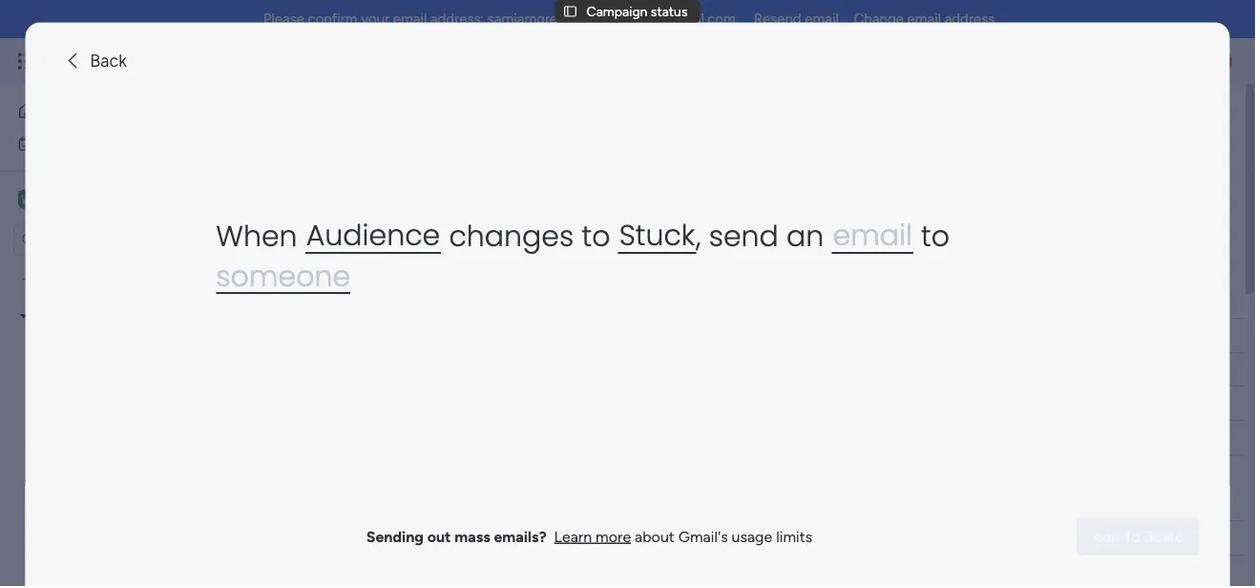 Task type: vqa. For each thing, say whether or not it's contained in the screenshot.
bottom "Campaign owner"
no



Task type: locate. For each thing, give the bounding box(es) containing it.
list box
[[0, 264, 244, 586]]

back button
[[56, 45, 135, 76]]

campaign status
[[587, 3, 688, 19]]

filter
[[615, 226, 645, 242]]

sort
[[711, 226, 736, 242]]

your
[[361, 11, 390, 28]]

0 vertical spatial campaign
[[587, 3, 648, 19]]

sort button
[[680, 219, 748, 249]]

home button
[[11, 96, 205, 126]]

0 vertical spatial item
[[328, 226, 356, 242]]

owner
[[662, 530, 699, 546]]

out
[[428, 528, 451, 546]]

hide button
[[754, 219, 824, 249]]

campaign for campaign owner
[[598, 530, 659, 546]]

please
[[263, 11, 305, 28]]

Search field
[[428, 221, 485, 247]]

when audience changes to stuck , send an email to someone
[[216, 215, 950, 296]]

monday
[[85, 50, 150, 72]]

item inside button
[[328, 226, 356, 242]]

item right sending
[[438, 530, 465, 546]]

workspace image
[[21, 189, 34, 210]]

you
[[469, 287, 501, 311]]

filter button
[[584, 219, 675, 249]]

learn
[[555, 528, 592, 546]]

0 horizontal spatial item
[[328, 226, 356, 242]]

angle down image
[[372, 227, 382, 241]]

Few tips to help you make the most of this template :) field
[[324, 287, 803, 311]]

campaign ideas and requests, main board element
[[0, 365, 244, 397]]

1 horizontal spatial to
[[582, 216, 611, 256]]

resend email
[[754, 11, 839, 28]]

item
[[328, 226, 356, 242], [438, 530, 465, 546]]

email
[[393, 11, 427, 28], [805, 11, 839, 28], [908, 11, 942, 28], [833, 215, 913, 255]]

status
[[651, 3, 688, 19]]

account
[[764, 530, 815, 546]]

back
[[90, 50, 127, 71]]

my work button
[[11, 128, 205, 159]]

1 vertical spatial campaign
[[598, 530, 659, 546]]

goal
[[1074, 530, 1102, 546]]

caret down image
[[20, 309, 28, 323]]

workspace selection element
[[18, 188, 168, 212]]

email right an
[[833, 215, 913, 255]]

item right new
[[328, 226, 356, 242]]

sam's workspace button
[[13, 183, 190, 215]]

make
[[506, 287, 556, 311]]

email right resend
[[805, 11, 839, 28]]

None field
[[1242, 325, 1256, 346], [1242, 528, 1256, 549], [1242, 325, 1256, 346], [1242, 528, 1256, 549]]

resend
[[754, 11, 802, 28]]

0 horizontal spatial to
[[404, 287, 421, 311]]

emails?
[[494, 528, 547, 546]]

stuck
[[619, 215, 696, 255]]

campaign
[[587, 3, 648, 19], [598, 530, 659, 546]]

1 horizontal spatial item
[[438, 530, 465, 546]]

sam's workspace
[[44, 190, 166, 208]]

,
[[696, 216, 701, 256]]

workspace image
[[18, 189, 37, 210]]

to
[[582, 216, 611, 256], [922, 216, 950, 256], [404, 287, 421, 311]]

campaign inside field
[[598, 530, 659, 546]]

option
[[0, 266, 244, 270]]

send
[[709, 216, 779, 256]]

of
[[643, 287, 660, 311]]

tips
[[367, 287, 399, 311]]

my
[[42, 136, 60, 152]]

resend email link
[[754, 11, 839, 28]]



Task type: describe. For each thing, give the bounding box(es) containing it.
campaign status, main board element
[[0, 332, 244, 365]]

v2 search image
[[414, 223, 428, 245]]

address:
[[431, 11, 484, 28]]

an
[[787, 216, 825, 256]]

workspace
[[89, 190, 166, 208]]

about
[[635, 528, 675, 546]]

change email address link
[[854, 11, 995, 28]]

template
[[700, 287, 781, 311]]

usage
[[732, 528, 773, 546]]

new
[[297, 226, 325, 242]]

sending out mass emails? learn more about gmail's usage limits
[[367, 528, 813, 546]]

campaign owner
[[598, 530, 699, 546]]

campaign for campaign status
[[587, 3, 648, 19]]

email inside when audience changes to stuck , send an email to someone
[[833, 215, 913, 255]]

few tips to help you make the most of this template :)
[[329, 287, 798, 311]]

most
[[593, 287, 638, 311]]

Campaign owner field
[[593, 528, 704, 549]]

mass
[[455, 528, 491, 546]]

new item
[[297, 226, 356, 242]]

to inside field
[[404, 287, 421, 311]]

limits
[[777, 528, 813, 546]]

gmail's
[[679, 528, 728, 546]]

work
[[64, 136, 93, 152]]

sam green image
[[1202, 46, 1233, 76]]

Goal field
[[1069, 528, 1106, 549]]

email right your
[[393, 11, 427, 28]]

someone
[[216, 256, 351, 296]]

audience
[[306, 215, 440, 255]]

hide
[[784, 226, 812, 242]]

few
[[329, 287, 362, 311]]

when
[[216, 216, 298, 256]]

sending
[[367, 528, 424, 546]]

please confirm your email address: samiamgreeneggsnham27@gmail.com
[[263, 11, 736, 28]]

change email address
[[854, 11, 995, 28]]

monday button
[[50, 36, 304, 86]]

change
[[854, 11, 904, 28]]

person
[[526, 226, 567, 242]]

help
[[426, 287, 464, 311]]

confirm
[[308, 11, 358, 28]]

my work
[[42, 136, 93, 152]]

changes
[[449, 216, 574, 256]]

email right change
[[908, 11, 942, 28]]

select product image
[[17, 52, 36, 71]]

new item button
[[289, 219, 363, 249]]

more
[[596, 528, 631, 546]]

1 vertical spatial item
[[438, 530, 465, 546]]

this
[[664, 287, 696, 311]]

:)
[[785, 287, 798, 311]]

the
[[560, 287, 589, 311]]

Account field
[[759, 528, 820, 549]]

sam's
[[44, 190, 85, 208]]

arrow down image
[[652, 223, 675, 245]]

learn more link
[[555, 528, 631, 546]]

person button
[[496, 219, 579, 249]]

home
[[44, 103, 80, 119]]

samiamgreeneggsnham27@gmail.com
[[488, 11, 736, 28]]

address
[[945, 11, 995, 28]]

2 horizontal spatial to
[[922, 216, 950, 256]]



